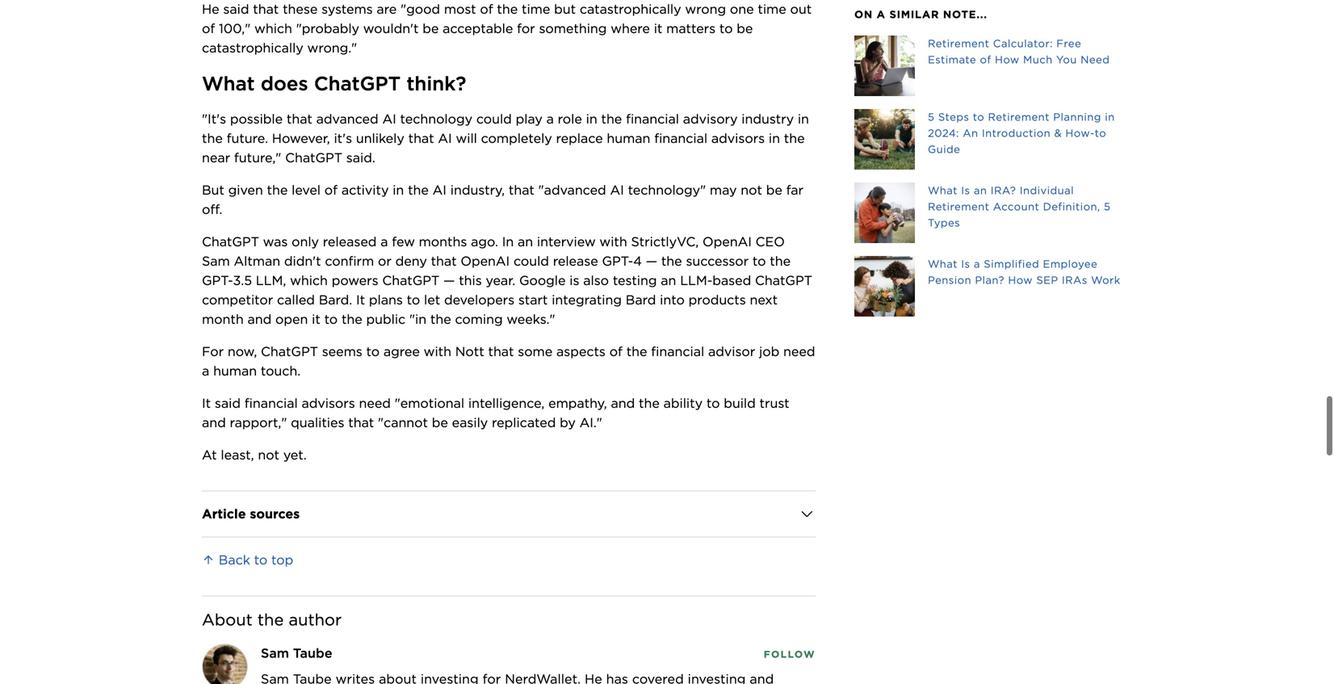 Task type: describe. For each thing, give the bounding box(es) containing it.
an
[[963, 127, 979, 139]]

he said that these systems are "good most of the time but catastrophically wrong one time out of 100," which "probably wouldn't be acceptable for something where it matters to be catastrophically wrong."
[[202, 1, 816, 56]]

to inside it said financial advisors need "emotional intelligence, empathy, and the ability to build trust and rapport," qualities that "cannot be easily replicated by ai."
[[707, 395, 720, 411]]

it inside it said financial advisors need "emotional intelligence, empathy, and the ability to build trust and rapport," qualities that "cannot be easily replicated by ai."
[[202, 395, 211, 411]]

ai."
[[580, 415, 603, 431]]

ago.
[[471, 234, 498, 250]]

possible
[[230, 111, 283, 127]]

it said financial advisors need "emotional intelligence, empathy, and the ability to build trust and rapport," qualities that "cannot be easily replicated by ai."
[[202, 395, 794, 431]]

1 vertical spatial not
[[258, 447, 280, 463]]

sam inside chatgpt was only released a few months ago. in an interview with strictlyvc, openai ceo sam altman didn't confirm or deny that openai could release gpt-4 — the successor to the gpt-3.5 llm, which powers chatgpt — this year. google is also testing an llm-based chatgpt competitor called bard. it plans to let developers start integrating bard into products next month and open it to the public "in the coming weeks."
[[202, 253, 230, 269]]

be down the one
[[737, 21, 753, 36]]

coming
[[455, 311, 503, 327]]

2 horizontal spatial and
[[611, 395, 635, 411]]

the inside it said financial advisors need "emotional intelligence, empathy, and the ability to build trust and rapport," qualities that "cannot be easily replicated by ai."
[[639, 395, 660, 411]]

the down the 'ceo'
[[770, 253, 791, 269]]

to inside he said that these systems are "good most of the time but catastrophically wrong one time out of 100," which "probably wouldn't be acceptable for something where it matters to be catastrophically wrong."
[[720, 21, 733, 36]]

chatgpt inside "it's possible that advanced ai technology could play a role in the financial advisory industry in the future. however, it's unlikely that ai will completely replace human financial advisors in the near future," chatgpt said.
[[285, 150, 343, 166]]

given
[[228, 182, 263, 198]]

it inside chatgpt was only released a few months ago. in an interview with strictlyvc, openai ceo sam altman didn't confirm or deny that openai could release gpt-4 — the successor to the gpt-3.5 llm, which powers chatgpt — this year. google is also testing an llm-based chatgpt competitor called bard. it plans to let developers start integrating bard into products next month and open it to the public "in the coming weeks."
[[312, 311, 321, 327]]

2 time from the left
[[758, 1, 787, 17]]

that inside chatgpt was only released a few months ago. in an interview with strictlyvc, openai ceo sam altman didn't confirm or deny that openai could release gpt-4 — the successor to the gpt-3.5 llm, which powers chatgpt — this year. google is also testing an llm-based chatgpt competitor called bard. it plans to let developers start integrating bard into products next month and open it to the public "in the coming weeks."
[[431, 253, 457, 269]]

weeks."
[[507, 311, 556, 327]]

may
[[710, 182, 737, 198]]

open
[[276, 311, 308, 327]]

will
[[456, 130, 477, 146]]

at least, not yet.
[[202, 447, 307, 463]]

on
[[855, 8, 873, 21]]

touch.
[[261, 363, 301, 379]]

2024:
[[928, 127, 960, 139]]

seems
[[322, 344, 363, 359]]

to up 'an'
[[973, 111, 985, 123]]

taube
[[293, 645, 333, 661]]

pension
[[928, 274, 972, 286]]

that down technology
[[408, 130, 434, 146]]

which inside chatgpt was only released a few months ago. in an interview with strictlyvc, openai ceo sam altman didn't confirm or deny that openai could release gpt-4 — the successor to the gpt-3.5 llm, which powers chatgpt — this year. google is also testing an llm-based chatgpt competitor called bard. it plans to let developers start integrating bard into products next month and open it to the public "in the coming weeks."
[[290, 273, 328, 288]]

sam taube image
[[203, 645, 247, 684]]

wrong."
[[307, 40, 357, 56]]

work
[[1092, 274, 1121, 286]]

deny
[[396, 253, 427, 269]]

human inside "it's possible that advanced ai technology could play a role in the financial advisory industry in the future. however, it's unlikely that ai will completely replace human financial advisors in the near future," chatgpt said.
[[607, 130, 651, 146]]

be down ""good"
[[423, 21, 439, 36]]

testing
[[613, 273, 657, 288]]

a inside 'for now, chatgpt seems to agree with nott that some aspects of the financial advisor job need a human touch.'
[[202, 363, 209, 379]]

for
[[202, 344, 224, 359]]

the up replace in the top left of the page
[[601, 111, 622, 127]]

financial left the advisory at the top right of the page
[[626, 111, 679, 127]]

0 horizontal spatial openai
[[461, 253, 510, 269]]

definition,
[[1044, 200, 1101, 213]]

sam taube link
[[261, 645, 333, 661]]

public
[[366, 311, 406, 327]]

to down bard.
[[324, 311, 338, 327]]

what is an ira? individual retirement account definition, 5 types link
[[855, 183, 1133, 243]]

a inside what is a simplified employee pension plan? how sep iras work
[[974, 258, 981, 270]]

that inside but given the level of activity in the ai industry, that "advanced ai technology" may not be far off.
[[509, 182, 535, 198]]

0 vertical spatial gpt-
[[602, 253, 634, 269]]

ai up unlikely
[[383, 111, 397, 127]]

in
[[502, 234, 514, 250]]

0 horizontal spatial catastrophically
[[202, 40, 304, 56]]

released
[[323, 234, 377, 250]]

advanced
[[316, 111, 379, 127]]

what for what is a simplified employee pension plan? how sep iras work
[[928, 258, 958, 270]]

what is a simplified employee pension plan? how sep iras work link
[[855, 256, 1133, 317]]

future,"
[[234, 150, 281, 166]]

introduction
[[982, 127, 1051, 139]]

bard.
[[319, 292, 352, 308]]

integrating
[[552, 292, 622, 308]]

4
[[634, 253, 642, 269]]

sep
[[1037, 274, 1059, 286]]

ai left industry,
[[433, 182, 447, 198]]

in down industry
[[769, 130, 780, 146]]

that up however,
[[287, 111, 313, 127]]

only
[[292, 234, 319, 250]]

it inside he said that these systems are "good most of the time but catastrophically wrong one time out of 100," which "probably wouldn't be acceptable for something where it matters to be catastrophically wrong."
[[654, 21, 663, 36]]

need inside 'for now, chatgpt seems to agree with nott that some aspects of the financial advisor job need a human touch.'
[[784, 344, 816, 359]]

not inside but given the level of activity in the ai industry, that "advanced ai technology" may not be far off.
[[741, 182, 763, 198]]

interview
[[537, 234, 596, 250]]

1 horizontal spatial —
[[646, 253, 658, 269]]

are
[[377, 1, 397, 17]]

what for what is an ira? individual retirement account definition, 5 types
[[928, 184, 958, 197]]

easily
[[452, 415, 488, 431]]

sources
[[250, 506, 300, 522]]

qualities
[[291, 415, 345, 431]]

intelligence,
[[469, 395, 545, 411]]

"it's possible that advanced ai technology could play a role in the financial advisory industry in the future. however, it's unlikely that ai will completely replace human financial advisors in the near future," chatgpt said.
[[202, 111, 813, 166]]

to down the 'ceo'
[[753, 253, 766, 269]]

that inside he said that these systems are "good most of the time but catastrophically wrong one time out of 100," which "probably wouldn't be acceptable for something where it matters to be catastrophically wrong."
[[253, 1, 279, 17]]

the inside 'for now, chatgpt seems to agree with nott that some aspects of the financial advisor job need a human touch.'
[[627, 344, 648, 359]]

article
[[202, 506, 246, 522]]

called
[[277, 292, 315, 308]]

steps
[[939, 111, 970, 123]]

what does chatgpt think?
[[202, 72, 467, 95]]

in inside but given the level of activity in the ai industry, that "advanced ai technology" may not be far off.
[[393, 182, 404, 198]]

of inside 'for now, chatgpt seems to agree with nott that some aspects of the financial advisor job need a human touch.'
[[610, 344, 623, 359]]

to left let at left top
[[407, 292, 420, 308]]

trust
[[760, 395, 790, 411]]

the down "it's
[[202, 130, 223, 146]]

planning
[[1054, 111, 1102, 123]]

of down he
[[202, 21, 215, 36]]

in right role
[[586, 111, 598, 127]]

sam taube
[[261, 645, 333, 661]]

it's
[[334, 130, 352, 146]]

next
[[750, 292, 778, 308]]

back
[[219, 552, 250, 568]]

future.
[[227, 130, 268, 146]]

retirement inside 5 steps to retirement planning in 2024: an introduction & how-to guide
[[989, 111, 1050, 123]]

rapport,"
[[230, 415, 287, 431]]

at
[[202, 447, 217, 463]]

few
[[392, 234, 415, 250]]

technology
[[400, 111, 473, 127]]

but
[[554, 1, 576, 17]]

think?
[[407, 72, 467, 95]]

financial inside 'for now, chatgpt seems to agree with nott that some aspects of the financial advisor job need a human touch.'
[[651, 344, 705, 359]]

"in
[[410, 311, 427, 327]]

a inside "it's possible that advanced ai technology could play a role in the financial advisory industry in the future. however, it's unlikely that ai will completely replace human financial advisors in the near future," chatgpt said.
[[547, 111, 554, 127]]

unlikely
[[356, 130, 405, 146]]

about
[[202, 610, 253, 630]]

also
[[584, 273, 609, 288]]

simplified
[[984, 258, 1040, 270]]

how inside the retirement calculator: free estimate of how much you need
[[995, 53, 1020, 66]]

to inside 'for now, chatgpt seems to agree with nott that some aspects of the financial advisor job need a human touch.'
[[366, 344, 380, 359]]

with inside 'for now, chatgpt seems to agree with nott that some aspects of the financial advisor job need a human touch.'
[[424, 344, 452, 359]]

what for what does chatgpt think?
[[202, 72, 255, 95]]

employee
[[1043, 258, 1098, 270]]

said for he
[[223, 1, 249, 17]]

year.
[[486, 273, 516, 288]]

does
[[261, 72, 308, 95]]

successor
[[686, 253, 749, 269]]

estimate
[[928, 53, 977, 66]]

the left level
[[267, 182, 288, 198]]

in inside 5 steps to retirement planning in 2024: an introduction & how-to guide
[[1105, 111, 1115, 123]]

aspects
[[557, 344, 606, 359]]

about the author element
[[202, 596, 816, 684]]

with inside chatgpt was only released a few months ago. in an interview with strictlyvc, openai ceo sam altman didn't confirm or deny that openai could release gpt-4 — the successor to the gpt-3.5 llm, which powers chatgpt — this year. google is also testing an llm-based chatgpt competitor called bard. it plans to let developers start integrating bard into products next month and open it to the public "in the coming weeks."
[[600, 234, 628, 250]]

agree
[[384, 344, 420, 359]]

advisors inside "it's possible that advanced ai technology could play a role in the financial advisory industry in the future. however, it's unlikely that ai will completely replace human financial advisors in the near future," chatgpt said.
[[712, 130, 765, 146]]

based
[[713, 273, 752, 288]]

guide
[[928, 143, 961, 156]]

chatgpt up next
[[755, 273, 813, 288]]

an inside what is an ira? individual retirement account definition, 5 types
[[974, 184, 988, 197]]

1 time from the left
[[522, 1, 550, 17]]

follow
[[764, 649, 816, 660]]

0 horizontal spatial —
[[444, 273, 455, 288]]

iras
[[1062, 274, 1088, 286]]

how-
[[1066, 127, 1095, 139]]

empathy,
[[549, 395, 607, 411]]

the inside about the author 'element'
[[258, 610, 284, 630]]

strictlyvc,
[[631, 234, 699, 250]]

chatgpt up altman
[[202, 234, 259, 250]]



Task type: vqa. For each thing, say whether or not it's contained in the screenshot.
"It's at the left top of page
yes



Task type: locate. For each thing, give the bounding box(es) containing it.
0 vertical spatial catastrophically
[[580, 1, 682, 17]]

1 vertical spatial —
[[444, 273, 455, 288]]

bard
[[626, 292, 656, 308]]

1 vertical spatial need
[[359, 395, 391, 411]]

0 horizontal spatial not
[[258, 447, 280, 463]]

catastrophically up where
[[580, 1, 682, 17]]

in right industry
[[798, 111, 809, 127]]

1 vertical spatial an
[[518, 234, 533, 250]]

back to top button
[[202, 552, 293, 568]]

ai right "advanced
[[610, 182, 624, 198]]

1 vertical spatial advisors
[[302, 395, 355, 411]]

release
[[553, 253, 598, 269]]

0 horizontal spatial it
[[312, 311, 321, 327]]

ai
[[383, 111, 397, 127], [438, 130, 452, 146], [433, 182, 447, 198], [610, 182, 624, 198]]

need inside it said financial advisors need "emotional intelligence, empathy, and the ability to build trust and rapport," qualities that "cannot be easily replicated by ai."
[[359, 395, 391, 411]]

2 vertical spatial what
[[928, 258, 958, 270]]

to inside button
[[254, 552, 268, 568]]

matters
[[667, 21, 716, 36]]

0 vertical spatial sam
[[202, 253, 230, 269]]

0 vertical spatial how
[[995, 53, 1020, 66]]

the down bard.
[[342, 311, 363, 327]]

be
[[423, 21, 439, 36], [737, 21, 753, 36], [767, 182, 783, 198], [432, 415, 448, 431]]

human inside 'for now, chatgpt seems to agree with nott that some aspects of the financial advisor job need a human touch.'
[[213, 363, 257, 379]]

wouldn't
[[363, 21, 419, 36]]

to left top
[[254, 552, 268, 568]]

"good
[[401, 1, 440, 17]]

1 horizontal spatial sam
[[261, 645, 289, 661]]

1 vertical spatial it
[[312, 311, 321, 327]]

is
[[962, 184, 971, 197], [962, 258, 971, 270]]

month
[[202, 311, 244, 327]]

5
[[928, 111, 935, 123], [1104, 200, 1111, 213]]

that left the these on the left top of the page
[[253, 1, 279, 17]]

1 horizontal spatial and
[[248, 311, 272, 327]]

altman
[[234, 253, 280, 269]]

2 vertical spatial retirement
[[928, 200, 990, 213]]

chatgpt inside 'for now, chatgpt seems to agree with nott that some aspects of the financial advisor job need a human touch.'
[[261, 344, 318, 359]]

5 up 2024:
[[928, 111, 935, 123]]

0 vertical spatial advisors
[[712, 130, 765, 146]]

need
[[1081, 53, 1110, 66]]

the down bard
[[627, 344, 648, 359]]

is inside what is a simplified employee pension plan? how sep iras work
[[962, 258, 971, 270]]

ceo
[[756, 234, 785, 250]]

advisors inside it said financial advisors need "emotional intelligence, empathy, and the ability to build trust and rapport," qualities that "cannot be easily replicated by ai."
[[302, 395, 355, 411]]

ai down technology
[[438, 130, 452, 146]]

least,
[[221, 447, 254, 463]]

financial down the advisory at the top right of the page
[[655, 130, 708, 146]]

1 vertical spatial retirement
[[989, 111, 1050, 123]]

1 horizontal spatial time
[[758, 1, 787, 17]]

time left out
[[758, 1, 787, 17]]

to down the planning
[[1095, 127, 1107, 139]]

retirement
[[928, 37, 990, 50], [989, 111, 1050, 123], [928, 200, 990, 213]]

that down "months"
[[431, 253, 457, 269]]

1 vertical spatial with
[[424, 344, 452, 359]]

1 vertical spatial what
[[928, 184, 958, 197]]

a inside chatgpt was only released a few months ago. in an interview with strictlyvc, openai ceo sam altman didn't confirm or deny that openai could release gpt-4 — the successor to the gpt-3.5 llm, which powers chatgpt — this year. google is also testing an llm-based chatgpt competitor called bard. it plans to let developers start integrating bard into products next month and open it to the public "in the coming weeks."
[[381, 234, 388, 250]]

llm-
[[680, 273, 713, 288]]

it down powers
[[356, 292, 365, 308]]

1 horizontal spatial human
[[607, 130, 651, 146]]

gpt- up testing at the top left
[[602, 253, 634, 269]]

developers
[[444, 292, 515, 308]]

what inside what is a simplified employee pension plan? how sep iras work
[[928, 258, 958, 270]]

he
[[202, 1, 219, 17]]

which inside he said that these systems are "good most of the time but catastrophically wrong one time out of 100," which "probably wouldn't be acceptable for something where it matters to be catastrophically wrong."
[[255, 21, 292, 36]]

1 horizontal spatial an
[[661, 273, 677, 288]]

by
[[560, 415, 576, 431]]

out
[[791, 1, 812, 17]]

0 horizontal spatial need
[[359, 395, 391, 411]]

1 horizontal spatial gpt-
[[602, 253, 634, 269]]

the down let at left top
[[431, 311, 451, 327]]

sam inside about the author 'element'
[[261, 645, 289, 661]]

2 is from the top
[[962, 258, 971, 270]]

0 horizontal spatial an
[[518, 234, 533, 250]]

financial inside it said financial advisors need "emotional intelligence, empathy, and the ability to build trust and rapport," qualities that "cannot be easily replicated by ai."
[[245, 395, 298, 411]]

a
[[877, 8, 886, 21], [547, 111, 554, 127], [381, 234, 388, 250], [974, 258, 981, 270], [202, 363, 209, 379]]

competitor
[[202, 292, 273, 308]]

said for it
[[215, 395, 241, 411]]

1 vertical spatial openai
[[461, 253, 510, 269]]

— right 4
[[646, 253, 658, 269]]

but
[[202, 182, 225, 198]]

0 horizontal spatial time
[[522, 1, 550, 17]]

to left the build
[[707, 395, 720, 411]]

it right where
[[654, 21, 663, 36]]

industry,
[[451, 182, 505, 198]]

a left role
[[547, 111, 554, 127]]

an left ira?
[[974, 184, 988, 197]]

the left ability
[[639, 395, 660, 411]]

be inside it said financial advisors need "emotional intelligence, empathy, and the ability to build trust and rapport," qualities that "cannot be easily replicated by ai."
[[432, 415, 448, 431]]

financial up ability
[[651, 344, 705, 359]]

months
[[419, 234, 467, 250]]

2 horizontal spatial an
[[974, 184, 988, 197]]

chatgpt down however,
[[285, 150, 343, 166]]

not right may at the right top of page
[[741, 182, 763, 198]]

1 horizontal spatial with
[[600, 234, 628, 250]]

article sources
[[202, 506, 300, 522]]

sam left altman
[[202, 253, 230, 269]]

is for an
[[962, 184, 971, 197]]

how down calculator:
[[995, 53, 1020, 66]]

advisors up qualities
[[302, 395, 355, 411]]

it inside chatgpt was only released a few months ago. in an interview with strictlyvc, openai ceo sam altman didn't confirm or deny that openai could release gpt-4 — the successor to the gpt-3.5 llm, which powers chatgpt — this year. google is also testing an llm-based chatgpt competitor called bard. it plans to let developers start integrating bard into products next month and open it to the public "in the coming weeks."
[[356, 292, 365, 308]]

a up plan?
[[974, 258, 981, 270]]

1 vertical spatial which
[[290, 273, 328, 288]]

0 horizontal spatial advisors
[[302, 395, 355, 411]]

the up sam taube link on the left of the page
[[258, 610, 284, 630]]

the down industry
[[784, 130, 805, 146]]

in right activity
[[393, 182, 404, 198]]

0 horizontal spatial gpt-
[[202, 273, 233, 288]]

0 horizontal spatial it
[[202, 395, 211, 411]]

5 inside what is an ira? individual retirement account definition, 5 types
[[1104, 200, 1111, 213]]

1 horizontal spatial advisors
[[712, 130, 765, 146]]

1 vertical spatial gpt-
[[202, 273, 233, 288]]

human right replace in the top left of the page
[[607, 130, 651, 146]]

is inside what is an ira? individual retirement account definition, 5 types
[[962, 184, 971, 197]]

1 horizontal spatial need
[[784, 344, 816, 359]]

follow button
[[764, 646, 816, 661]]

that inside 'for now, chatgpt seems to agree with nott that some aspects of the financial advisor job need a human touch.'
[[488, 344, 514, 359]]

chatgpt down deny
[[382, 273, 440, 288]]

1 vertical spatial is
[[962, 258, 971, 270]]

industry
[[742, 111, 794, 127]]

what up "it's
[[202, 72, 255, 95]]

note...
[[944, 8, 988, 21]]

but given the level of activity in the ai industry, that "advanced ai technology" may not be far off.
[[202, 182, 808, 217]]

the inside he said that these systems are "good most of the time but catastrophically wrong one time out of 100," which "probably wouldn't be acceptable for something where it matters to be catastrophically wrong."
[[497, 1, 518, 17]]

1 horizontal spatial not
[[741, 182, 763, 198]]

0 vertical spatial said
[[223, 1, 249, 17]]

of inside but given the level of activity in the ai industry, that "advanced ai technology" may not be far off.
[[325, 182, 338, 198]]

5 inside 5 steps to retirement planning in 2024: an introduction & how-to guide
[[928, 111, 935, 123]]

products
[[689, 292, 746, 308]]

a right on
[[877, 8, 886, 21]]

it up the at
[[202, 395, 211, 411]]

how down simplified
[[1009, 274, 1033, 286]]

what inside what is an ira? individual retirement account definition, 5 types
[[928, 184, 958, 197]]

of up acceptable
[[480, 1, 493, 17]]

1 horizontal spatial catastrophically
[[580, 1, 682, 17]]

1 horizontal spatial it
[[654, 21, 663, 36]]

plan?
[[975, 274, 1005, 286]]

need
[[784, 344, 816, 359], [359, 395, 391, 411]]

said.
[[346, 150, 375, 166]]

be inside but given the level of activity in the ai industry, that "advanced ai technology" may not be far off.
[[767, 182, 783, 198]]

0 vertical spatial with
[[600, 234, 628, 250]]

chatgpt up advanced
[[314, 72, 401, 95]]

individual
[[1020, 184, 1075, 197]]

of right aspects
[[610, 344, 623, 359]]

1 is from the top
[[962, 184, 971, 197]]

of right the estimate
[[980, 53, 992, 66]]

of inside the retirement calculator: free estimate of how much you need
[[980, 53, 992, 66]]

what up types
[[928, 184, 958, 197]]

back to top
[[215, 552, 293, 568]]

could up "google"
[[514, 253, 549, 269]]

completely
[[481, 130, 552, 146]]

1 vertical spatial it
[[202, 395, 211, 411]]

0 vertical spatial what
[[202, 72, 255, 95]]

and down competitor
[[248, 311, 272, 327]]

it
[[654, 21, 663, 36], [312, 311, 321, 327]]

openai
[[703, 234, 752, 250], [461, 253, 510, 269]]

in right the planning
[[1105, 111, 1115, 123]]

0 vertical spatial is
[[962, 184, 971, 197]]

activity
[[342, 182, 389, 198]]

top
[[271, 552, 293, 568]]

1 vertical spatial sam
[[261, 645, 289, 661]]

0 horizontal spatial sam
[[202, 253, 230, 269]]

retirement up types
[[928, 200, 990, 213]]

retirement calculator: free estimate of how much you need link
[[855, 36, 1133, 96]]

"it's
[[202, 111, 226, 127]]

retirement up the estimate
[[928, 37, 990, 50]]

— left this
[[444, 273, 455, 288]]

1 vertical spatial said
[[215, 395, 241, 411]]

is left ira?
[[962, 184, 971, 197]]

chatgpt
[[314, 72, 401, 95], [285, 150, 343, 166], [202, 234, 259, 250], [382, 273, 440, 288], [755, 273, 813, 288], [261, 344, 318, 359]]

retirement inside what is an ira? individual retirement account definition, 5 types
[[928, 200, 990, 213]]

the right activity
[[408, 182, 429, 198]]

an right in
[[518, 234, 533, 250]]

retirement inside the retirement calculator: free estimate of how much you need
[[928, 37, 990, 50]]

openai down ago.
[[461, 253, 510, 269]]

however,
[[272, 130, 330, 146]]

not left yet.
[[258, 447, 280, 463]]

an up into
[[661, 273, 677, 288]]

5 right definition,
[[1104, 200, 1111, 213]]

"probably
[[296, 21, 360, 36]]

chatgpt up the touch.
[[261, 344, 318, 359]]

1 horizontal spatial it
[[356, 292, 365, 308]]

with up also
[[600, 234, 628, 250]]

calculator:
[[994, 37, 1054, 50]]

sam down about the author
[[261, 645, 289, 661]]

0 horizontal spatial could
[[477, 111, 512, 127]]

how inside what is a simplified employee pension plan? how sep iras work
[[1009, 274, 1033, 286]]

play
[[516, 111, 543, 127]]

to
[[720, 21, 733, 36], [973, 111, 985, 123], [1095, 127, 1107, 139], [753, 253, 766, 269], [407, 292, 420, 308], [324, 311, 338, 327], [366, 344, 380, 359], [707, 395, 720, 411], [254, 552, 268, 568]]

what is an ira? individual retirement account definition, 5 types
[[928, 184, 1111, 229]]

advisory
[[683, 111, 738, 127]]

build
[[724, 395, 756, 411]]

a down for
[[202, 363, 209, 379]]

advisors
[[712, 130, 765, 146], [302, 395, 355, 411]]

0 vertical spatial it
[[654, 21, 663, 36]]

1 vertical spatial how
[[1009, 274, 1033, 286]]

let
[[424, 292, 440, 308]]

could inside chatgpt was only released a few months ago. in an interview with strictlyvc, openai ceo sam altman didn't confirm or deny that openai could release gpt-4 — the successor to the gpt-3.5 llm, which powers chatgpt — this year. google is also testing an llm-based chatgpt competitor called bard. it plans to let developers start integrating bard into products next month and open it to the public "in the coming weeks."
[[514, 253, 549, 269]]

2 vertical spatial and
[[202, 415, 226, 431]]

be left far
[[767, 182, 783, 198]]

1 vertical spatial 5
[[1104, 200, 1111, 213]]

is
[[570, 273, 580, 288]]

0 vertical spatial could
[[477, 111, 512, 127]]

the down strictlyvc,
[[662, 253, 682, 269]]

author
[[289, 610, 342, 630]]

1 horizontal spatial openai
[[703, 234, 752, 250]]

0 horizontal spatial with
[[424, 344, 452, 359]]

said inside it said financial advisors need "emotional intelligence, empathy, and the ability to build trust and rapport," qualities that "cannot be easily replicated by ai."
[[215, 395, 241, 411]]

1 horizontal spatial could
[[514, 253, 549, 269]]

0 horizontal spatial and
[[202, 415, 226, 431]]

much
[[1024, 53, 1053, 66]]

said up 100,"
[[223, 1, 249, 17]]

advisors down the advisory at the top right of the page
[[712, 130, 765, 146]]

retirement up introduction
[[989, 111, 1050, 123]]

0 vertical spatial an
[[974, 184, 988, 197]]

could inside "it's possible that advanced ai technology could play a role in the financial advisory industry in the future. however, it's unlikely that ai will completely replace human financial advisors in the near future," chatgpt said.
[[477, 111, 512, 127]]

for now, chatgpt seems to agree with nott that some aspects of the financial advisor job need a human touch.
[[202, 344, 819, 379]]

1 vertical spatial human
[[213, 363, 257, 379]]

0 horizontal spatial 5
[[928, 111, 935, 123]]

is for a
[[962, 258, 971, 270]]

ira?
[[991, 184, 1017, 197]]

0 vertical spatial which
[[255, 21, 292, 36]]

need right "job"
[[784, 344, 816, 359]]

time
[[522, 1, 550, 17], [758, 1, 787, 17]]

financial up rapport,"
[[245, 395, 298, 411]]

google
[[519, 273, 566, 288]]

1 vertical spatial could
[[514, 253, 549, 269]]

catastrophically
[[580, 1, 682, 17], [202, 40, 304, 56]]

1 horizontal spatial 5
[[1104, 200, 1111, 213]]

be down "emotional
[[432, 415, 448, 431]]

role
[[558, 111, 582, 127]]

that right nott
[[488, 344, 514, 359]]

to down the one
[[720, 21, 733, 36]]

that inside it said financial advisors need "emotional intelligence, empathy, and the ability to build trust and rapport," qualities that "cannot be easily replicated by ai."
[[348, 415, 374, 431]]

catastrophically down 100,"
[[202, 40, 304, 56]]

that right industry,
[[509, 182, 535, 198]]

0 vertical spatial it
[[356, 292, 365, 308]]

and
[[248, 311, 272, 327], [611, 395, 635, 411], [202, 415, 226, 431]]

that
[[253, 1, 279, 17], [287, 111, 313, 127], [408, 130, 434, 146], [509, 182, 535, 198], [431, 253, 457, 269], [488, 344, 514, 359], [348, 415, 374, 431]]

"emotional
[[395, 395, 465, 411]]

far
[[787, 182, 804, 198]]

0 vertical spatial and
[[248, 311, 272, 327]]

1 vertical spatial catastrophically
[[202, 40, 304, 56]]

0 vertical spatial openai
[[703, 234, 752, 250]]

1 vertical spatial and
[[611, 395, 635, 411]]

with left nott
[[424, 344, 452, 359]]

could up completely
[[477, 111, 512, 127]]

plans
[[369, 292, 403, 308]]

0 vertical spatial not
[[741, 182, 763, 198]]

need up "cannot
[[359, 395, 391, 411]]

0 horizontal spatial human
[[213, 363, 257, 379]]

which down didn't
[[290, 273, 328, 288]]

that left "cannot
[[348, 415, 374, 431]]

2 vertical spatial an
[[661, 273, 677, 288]]

time up the for
[[522, 1, 550, 17]]

now,
[[228, 344, 257, 359]]

and inside chatgpt was only released a few months ago. in an interview with strictlyvc, openai ceo sam altman didn't confirm or deny that openai could release gpt-4 — the successor to the gpt-3.5 llm, which powers chatgpt — this year. google is also testing an llm-based chatgpt competitor called bard. it plans to let developers start integrating bard into products next month and open it to the public "in the coming weeks."
[[248, 311, 272, 327]]

what is a simplified employee pension plan? how sep iras work
[[928, 258, 1121, 286]]

human down now,
[[213, 363, 257, 379]]

a left few
[[381, 234, 388, 250]]

didn't
[[284, 253, 321, 269]]

said inside he said that these systems are "good most of the time but catastrophically wrong one time out of 100," which "probably wouldn't be acceptable for something where it matters to be catastrophically wrong."
[[223, 1, 249, 17]]

0 vertical spatial need
[[784, 344, 816, 359]]

similar
[[890, 8, 940, 21]]

0 vertical spatial —
[[646, 253, 658, 269]]

0 vertical spatial retirement
[[928, 37, 990, 50]]

was
[[263, 234, 288, 250]]

0 vertical spatial human
[[607, 130, 651, 146]]

0 vertical spatial 5
[[928, 111, 935, 123]]

openai up successor
[[703, 234, 752, 250]]

said up rapport,"
[[215, 395, 241, 411]]

of right level
[[325, 182, 338, 198]]

the up the for
[[497, 1, 518, 17]]



